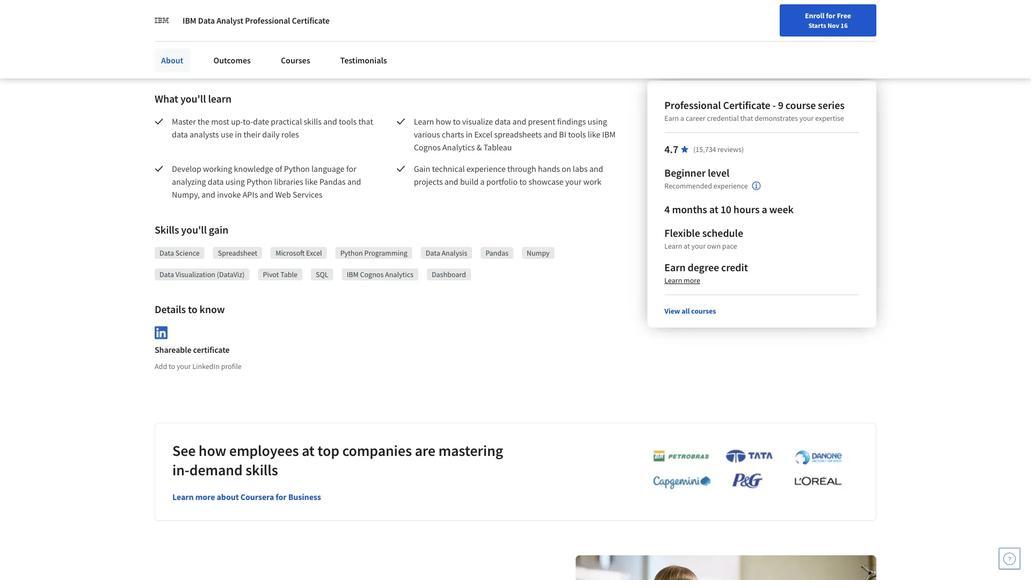 Task type: describe. For each thing, give the bounding box(es) containing it.
nov
[[828, 21, 840, 30]]

9
[[779, 99, 784, 112]]

&
[[477, 142, 482, 153]]

roles
[[282, 129, 299, 140]]

tools inside learn how to visualize data and present findings using various charts in excel spreadsheets and bi tools like ibm cognos analytics & tableau
[[569, 129, 586, 140]]

how for learn
[[436, 116, 452, 127]]

reviews)
[[718, 145, 744, 154]]

learn inside earn degree credit learn more
[[665, 276, 683, 285]]

pace
[[723, 241, 738, 251]]

portfolio
[[487, 176, 518, 187]]

all
[[682, 306, 690, 316]]

top
[[318, 441, 340, 460]]

earn inside earn degree credit learn more
[[665, 261, 686, 274]]

learn more about coursera for business link
[[173, 492, 321, 503]]

courses for 1st 'courses' link from the top of the page
[[281, 49, 310, 60]]

business
[[288, 492, 321, 503]]

visualization
[[176, 270, 215, 279]]

1 courses link from the top
[[275, 43, 317, 67]]

view
[[665, 306, 681, 316]]

python programming
[[341, 248, 408, 258]]

about link for second 'courses' link from the top of the page
[[155, 48, 190, 72]]

shareable
[[155, 345, 192, 356]]

sql
[[316, 270, 329, 279]]

ibm inside learn how to visualize data and present findings using various charts in excel spreadsheets and bi tools like ibm cognos analytics & tableau
[[603, 129, 616, 140]]

add to your linkedin profile
[[155, 362, 242, 371]]

10
[[721, 203, 732, 216]]

english
[[826, 12, 852, 23]]

a inside 'gain technical experience through hands on labs and projects and build a portfolio to showcase your work'
[[481, 176, 485, 187]]

credit
[[722, 261, 749, 274]]

at for see how employees at top companies are mastering in-demand skills
[[302, 441, 315, 460]]

most
[[211, 116, 229, 127]]

skills inside master the most up-to-date practical skills and tools that data analysts use in their daily roles
[[304, 116, 322, 127]]

work
[[584, 176, 602, 187]]

using inside learn how to visualize data and present findings using various charts in excel spreadsheets and bi tools like ibm cognos analytics & tableau
[[588, 116, 608, 127]]

know
[[200, 303, 225, 316]]

invoke
[[217, 189, 241, 200]]

learn more about coursera for business
[[173, 492, 321, 503]]

using inside develop working knowledge of python language for analyzing data using python libraries like pandas and numpy, and invoke apis and web services
[[226, 176, 245, 187]]

build
[[460, 176, 479, 187]]

ibm cognos analytics
[[347, 270, 414, 279]]

2 courses link from the top
[[275, 48, 317, 72]]

learn how to visualize data and present findings using various charts in excel spreadsheets and bi tools like ibm cognos analytics & tableau
[[414, 116, 618, 153]]

employees
[[229, 441, 299, 460]]

your inside 'gain technical experience through hands on labs and projects and build a portfolio to showcase your work'
[[566, 176, 582, 187]]

about link for 1st 'courses' link from the top of the page
[[155, 43, 190, 67]]

microsoft
[[276, 248, 305, 258]]

career
[[686, 113, 706, 123]]

develop
[[172, 163, 201, 174]]

coursera
[[241, 492, 274, 503]]

(15,734 reviews)
[[694, 145, 744, 154]]

data analysis
[[426, 248, 468, 258]]

beginner level
[[665, 166, 730, 180]]

how for see
[[199, 441, 226, 460]]

1 vertical spatial experience
[[714, 181, 748, 191]]

date
[[253, 116, 269, 127]]

tools inside master the most up-to-date practical skills and tools that data analysts use in their daily roles
[[339, 116, 357, 127]]

more inside earn degree credit learn more
[[684, 276, 701, 285]]

numpy,
[[172, 189, 200, 200]]

series
[[819, 99, 845, 112]]

0 horizontal spatial professional
[[245, 15, 290, 26]]

0 horizontal spatial analytics
[[385, 270, 414, 279]]

master
[[172, 116, 196, 127]]

experience inside 'gain technical experience through hands on labs and projects and build a portfolio to showcase your work'
[[467, 163, 506, 174]]

charts
[[442, 129, 464, 140]]

data science
[[160, 248, 200, 258]]

data inside develop working knowledge of python language for analyzing data using python libraries like pandas and numpy, and invoke apis and web services
[[208, 176, 224, 187]]

data for data visualization (dataviz)
[[160, 270, 174, 279]]

companies
[[343, 441, 412, 460]]

help center image
[[1004, 552, 1017, 565]]

tableau
[[484, 142, 512, 153]]

technical
[[432, 163, 465, 174]]

the
[[198, 116, 210, 127]]

to inside 'gain technical experience through hands on labs and projects and build a portfolio to showcase your work'
[[520, 176, 527, 187]]

ibm for ibm cognos analytics
[[347, 270, 359, 279]]

course
[[786, 99, 816, 112]]

data inside learn how to visualize data and present findings using various charts in excel spreadsheets and bi tools like ibm cognos analytics & tableau
[[495, 116, 511, 127]]

a inside the professional certificate - 9 course series earn a career credential that demonstrates your expertise
[[681, 113, 685, 123]]

bi
[[559, 129, 567, 140]]

hours
[[734, 203, 760, 216]]

information about difficulty level pre-requisites. image
[[753, 182, 761, 190]]

services
[[293, 189, 323, 200]]

and inside master the most up-to-date practical skills and tools that data analysts use in their daily roles
[[324, 116, 337, 127]]

new
[[765, 12, 779, 22]]

in inside master the most up-to-date practical skills and tools that data analysts use in their daily roles
[[235, 129, 242, 140]]

0 vertical spatial python
[[284, 163, 310, 174]]

are
[[415, 441, 436, 460]]

2 horizontal spatial at
[[710, 203, 719, 216]]

certificate
[[193, 345, 230, 356]]

findings
[[558, 116, 586, 127]]

your down shareable certificate
[[177, 362, 191, 371]]

(15,734
[[694, 145, 717, 154]]

for inside develop working knowledge of python language for analyzing data using python libraries like pandas and numpy, and invoke apis and web services
[[346, 163, 357, 174]]

in inside learn how to visualize data and present findings using various charts in excel spreadsheets and bi tools like ibm cognos analytics & tableau
[[466, 129, 473, 140]]

earn degree credit learn more
[[665, 261, 749, 285]]

data inside master the most up-to-date practical skills and tools that data analysts use in their daily roles
[[172, 129, 188, 140]]

starts
[[809, 21, 827, 30]]

that for to-
[[359, 116, 373, 127]]

pivot table
[[263, 270, 298, 279]]

enroll for free starts nov 16
[[806, 11, 852, 30]]

recommended experience
[[665, 181, 748, 191]]

testimonials for 1st 'courses' link from the top of the page
[[340, 49, 387, 60]]

hands
[[538, 163, 560, 174]]

that for course
[[741, 113, 754, 123]]

credential
[[708, 113, 739, 123]]

flexible schedule learn at your own pace
[[665, 227, 744, 251]]

outcomes link for second 'courses' link from the top of the page
[[207, 48, 257, 72]]

showcase
[[529, 176, 564, 187]]

analytics inside learn how to visualize data and present findings using various charts in excel spreadsheets and bi tools like ibm cognos analytics & tableau
[[443, 142, 475, 153]]

16
[[841, 21, 848, 30]]

shareable certificate
[[155, 345, 230, 356]]

your inside the professional certificate - 9 course series earn a career credential that demonstrates your expertise
[[800, 113, 814, 123]]

4.7
[[665, 143, 679, 156]]

skills
[[155, 223, 179, 237]]

various
[[414, 129, 440, 140]]

2 horizontal spatial a
[[762, 203, 768, 216]]

degree
[[688, 261, 720, 274]]



Task type: locate. For each thing, give the bounding box(es) containing it.
0 vertical spatial excel
[[475, 129, 493, 140]]

labs
[[573, 163, 588, 174]]

0 vertical spatial pandas
[[320, 176, 346, 187]]

for inside enroll for free starts nov 16
[[827, 11, 836, 20]]

1 horizontal spatial python
[[284, 163, 310, 174]]

0 horizontal spatial ibm
[[183, 15, 197, 26]]

using right findings
[[588, 116, 608, 127]]

2 courses from the top
[[281, 55, 310, 66]]

0 vertical spatial ibm
[[183, 15, 197, 26]]

1 horizontal spatial tools
[[569, 129, 586, 140]]

add
[[155, 362, 167, 371]]

1 in from the left
[[235, 129, 242, 140]]

data for data science
[[160, 248, 174, 258]]

pivot
[[263, 270, 279, 279]]

like up services
[[305, 176, 318, 187]]

2 testimonials link from the top
[[334, 48, 394, 72]]

1 vertical spatial cognos
[[360, 270, 384, 279]]

beginner
[[665, 166, 706, 180]]

experience down 'level'
[[714, 181, 748, 191]]

analysts
[[190, 129, 219, 140]]

1 vertical spatial ibm
[[603, 129, 616, 140]]

outcomes for 1st 'courses' link from the top of the page about link
[[214, 49, 251, 60]]

1 about from the top
[[161, 49, 183, 60]]

python down knowledge
[[247, 176, 273, 187]]

1 testimonials from the top
[[340, 49, 387, 60]]

for left business
[[276, 492, 287, 503]]

testimonials link for second 'courses' link from the top of the page
[[334, 48, 394, 72]]

to left know
[[188, 303, 198, 316]]

1 outcomes from the top
[[214, 49, 251, 60]]

that inside the professional certificate - 9 course series earn a career credential that demonstrates your expertise
[[741, 113, 754, 123]]

working
[[203, 163, 232, 174]]

ibm data analyst professional certificate
[[183, 15, 330, 26]]

pandas
[[320, 176, 346, 187], [486, 248, 509, 258]]

view all courses link
[[665, 306, 717, 316]]

earn up the learn more link
[[665, 261, 686, 274]]

to up charts
[[453, 116, 461, 127]]

0 vertical spatial how
[[436, 116, 452, 127]]

libraries
[[274, 176, 303, 187]]

0 horizontal spatial skills
[[246, 461, 278, 479]]

cognos down "python programming"
[[360, 270, 384, 279]]

like right bi
[[588, 129, 601, 140]]

your down labs
[[566, 176, 582, 187]]

learn
[[414, 116, 434, 127], [665, 241, 683, 251], [665, 276, 683, 285], [173, 492, 194, 503]]

0 vertical spatial for
[[827, 11, 836, 20]]

1 vertical spatial how
[[199, 441, 226, 460]]

at left 10
[[710, 203, 719, 216]]

testimonials
[[340, 49, 387, 60], [340, 55, 387, 66]]

0 vertical spatial analytics
[[443, 142, 475, 153]]

excel up sql
[[306, 248, 322, 258]]

1 vertical spatial pandas
[[486, 248, 509, 258]]

0 vertical spatial cognos
[[414, 142, 441, 153]]

pandas left the numpy
[[486, 248, 509, 258]]

find your new career link
[[728, 11, 806, 24]]

cognos down various
[[414, 142, 441, 153]]

4 months at 10 hours a week
[[665, 203, 794, 216]]

2 about link from the top
[[155, 48, 190, 72]]

0 horizontal spatial how
[[199, 441, 226, 460]]

0 vertical spatial professional
[[245, 15, 290, 26]]

outcomes for about link for second 'courses' link from the top of the page
[[214, 55, 251, 66]]

0 vertical spatial tools
[[339, 116, 357, 127]]

analyst
[[217, 15, 244, 26]]

0 vertical spatial you'll
[[181, 92, 206, 106]]

experience up portfolio
[[467, 163, 506, 174]]

daily
[[262, 129, 280, 140]]

0 vertical spatial certificate
[[292, 15, 330, 26]]

learn up various
[[414, 116, 434, 127]]

0 horizontal spatial more
[[195, 492, 215, 503]]

ibm right bi
[[603, 129, 616, 140]]

at for flexible schedule learn at your own pace
[[684, 241, 690, 251]]

0 vertical spatial like
[[588, 129, 601, 140]]

2 vertical spatial for
[[276, 492, 287, 503]]

data down master
[[172, 129, 188, 140]]

pandas down language
[[320, 176, 346, 187]]

how inside learn how to visualize data and present findings using various charts in excel spreadsheets and bi tools like ibm cognos analytics & tableau
[[436, 116, 452, 127]]

1 vertical spatial more
[[195, 492, 215, 503]]

courses link
[[275, 43, 317, 67], [275, 48, 317, 72]]

0 vertical spatial earn
[[665, 113, 679, 123]]

learn
[[208, 92, 232, 106]]

1 testimonials link from the top
[[334, 43, 394, 67]]

4
[[665, 203, 670, 216]]

2 vertical spatial a
[[762, 203, 768, 216]]

1 vertical spatial data
[[172, 129, 188, 140]]

you'll for what
[[181, 92, 206, 106]]

1 vertical spatial excel
[[306, 248, 322, 258]]

1 horizontal spatial excel
[[475, 129, 493, 140]]

a left career
[[681, 113, 685, 123]]

about link down "ibm" 'image'
[[155, 43, 190, 67]]

in
[[235, 129, 242, 140], [466, 129, 473, 140]]

0 vertical spatial using
[[588, 116, 608, 127]]

ibm down "python programming"
[[347, 270, 359, 279]]

you'll up master
[[181, 92, 206, 106]]

level
[[708, 166, 730, 180]]

details
[[155, 303, 186, 316]]

1 horizontal spatial analytics
[[443, 142, 475, 153]]

1 horizontal spatial like
[[588, 129, 601, 140]]

0 horizontal spatial experience
[[467, 163, 506, 174]]

language
[[312, 163, 345, 174]]

knowledge
[[234, 163, 274, 174]]

2 about from the top
[[161, 55, 183, 66]]

tools up language
[[339, 116, 357, 127]]

linkedin
[[193, 362, 220, 371]]

spreadsheets
[[495, 129, 542, 140]]

more down degree
[[684, 276, 701, 285]]

about down "ibm" 'image'
[[161, 49, 183, 60]]

0 horizontal spatial using
[[226, 176, 245, 187]]

1 horizontal spatial certificate
[[724, 99, 771, 112]]

2 outcomes from the top
[[214, 55, 251, 66]]

0 horizontal spatial that
[[359, 116, 373, 127]]

enroll
[[806, 11, 825, 20]]

for up the nov
[[827, 11, 836, 20]]

ibm image
[[155, 13, 170, 28]]

to inside learn how to visualize data and present findings using various charts in excel spreadsheets and bi tools like ibm cognos analytics & tableau
[[453, 116, 461, 127]]

0 horizontal spatial tools
[[339, 116, 357, 127]]

1 about link from the top
[[155, 43, 190, 67]]

1 vertical spatial python
[[247, 176, 273, 187]]

learn inside learn how to visualize data and present findings using various charts in excel spreadsheets and bi tools like ibm cognos analytics & tableau
[[414, 116, 434, 127]]

skills inside 'see how employees at top companies are mastering in-demand skills'
[[246, 461, 278, 479]]

data left analysis
[[426, 248, 441, 258]]

1 horizontal spatial cognos
[[414, 142, 441, 153]]

excel up the &
[[475, 129, 493, 140]]

data left analyst
[[198, 15, 215, 26]]

earn inside the professional certificate - 9 course series earn a career credential that demonstrates your expertise
[[665, 113, 679, 123]]

gain technical experience through hands on labs and projects and build a portfolio to showcase your work
[[414, 163, 605, 187]]

1 vertical spatial for
[[346, 163, 357, 174]]

coursera enterprise logos image
[[637, 449, 852, 496]]

experience
[[467, 163, 506, 174], [714, 181, 748, 191]]

to down through
[[520, 176, 527, 187]]

your right find
[[749, 12, 763, 22]]

-
[[773, 99, 777, 112]]

analytics down charts
[[443, 142, 475, 153]]

2 vertical spatial python
[[341, 248, 363, 258]]

at inside flexible schedule learn at your own pace
[[684, 241, 690, 251]]

analytics down programming
[[385, 270, 414, 279]]

about for about link for second 'courses' link from the top of the page
[[161, 55, 183, 66]]

how up demand
[[199, 441, 226, 460]]

skills
[[304, 116, 322, 127], [246, 461, 278, 479]]

1 vertical spatial tools
[[569, 129, 586, 140]]

about for 1st 'courses' link from the top of the page about link
[[161, 49, 183, 60]]

0 vertical spatial a
[[681, 113, 685, 123]]

earn left career
[[665, 113, 679, 123]]

1 vertical spatial certificate
[[724, 99, 771, 112]]

ibm right "ibm" 'image'
[[183, 15, 197, 26]]

details to know
[[155, 303, 225, 316]]

demonstrates
[[755, 113, 799, 123]]

1 vertical spatial skills
[[246, 461, 278, 479]]

visualize
[[462, 116, 493, 127]]

0 horizontal spatial certificate
[[292, 15, 330, 26]]

1 horizontal spatial in
[[466, 129, 473, 140]]

1 vertical spatial a
[[481, 176, 485, 187]]

in down visualize
[[466, 129, 473, 140]]

1 horizontal spatial that
[[741, 113, 754, 123]]

profile
[[221, 362, 242, 371]]

how up charts
[[436, 116, 452, 127]]

1 vertical spatial you'll
[[181, 223, 207, 237]]

you'll for skills
[[181, 223, 207, 237]]

ibm for ibm data analyst professional certificate
[[183, 15, 197, 26]]

demand
[[190, 461, 243, 479]]

0 horizontal spatial python
[[247, 176, 273, 187]]

data for data analysis
[[426, 248, 441, 258]]

courses for second 'courses' link from the top of the page
[[281, 55, 310, 66]]

show notifications image
[[887, 13, 900, 26]]

that
[[741, 113, 754, 123], [359, 116, 373, 127]]

1 outcomes link from the top
[[207, 43, 257, 67]]

None search field
[[153, 7, 411, 28]]

free
[[837, 11, 852, 20]]

their
[[244, 129, 261, 140]]

(dataviz)
[[217, 270, 245, 279]]

mastering
[[439, 441, 504, 460]]

1 vertical spatial at
[[684, 241, 690, 251]]

to right add
[[169, 362, 175, 371]]

dashboard
[[432, 270, 466, 279]]

2 vertical spatial ibm
[[347, 270, 359, 279]]

at inside 'see how employees at top companies are mastering in-demand skills'
[[302, 441, 315, 460]]

python left programming
[[341, 248, 363, 258]]

find
[[734, 12, 747, 22]]

1 vertical spatial professional
[[665, 99, 722, 112]]

your down 'course'
[[800, 113, 814, 123]]

0 vertical spatial experience
[[467, 163, 506, 174]]

skills down employees
[[246, 461, 278, 479]]

use
[[221, 129, 233, 140]]

master the most up-to-date practical skills and tools that data analysts use in their daily roles
[[172, 116, 375, 140]]

analysis
[[442, 248, 468, 258]]

1 horizontal spatial experience
[[714, 181, 748, 191]]

you'll up science
[[181, 223, 207, 237]]

1 horizontal spatial professional
[[665, 99, 722, 112]]

more left about
[[195, 492, 215, 503]]

about up the what
[[161, 55, 183, 66]]

data down data science
[[160, 270, 174, 279]]

data up spreadsheets on the top of page
[[495, 116, 511, 127]]

1 horizontal spatial a
[[681, 113, 685, 123]]

that inside master the most up-to-date practical skills and tools that data analysts use in their daily roles
[[359, 116, 373, 127]]

like inside develop working knowledge of python language for analyzing data using python libraries like pandas and numpy, and invoke apis and web services
[[305, 176, 318, 187]]

data left science
[[160, 248, 174, 258]]

professional certificate - 9 course series earn a career credential that demonstrates your expertise
[[665, 99, 845, 123]]

your inside flexible schedule learn at your own pace
[[692, 241, 706, 251]]

data down working
[[208, 176, 224, 187]]

skills right the practical
[[304, 116, 322, 127]]

professional inside the professional certificate - 9 course series earn a career credential that demonstrates your expertise
[[665, 99, 722, 112]]

using up invoke
[[226, 176, 245, 187]]

1 horizontal spatial data
[[208, 176, 224, 187]]

0 horizontal spatial a
[[481, 176, 485, 187]]

1 horizontal spatial how
[[436, 116, 452, 127]]

gain
[[209, 223, 229, 237]]

more
[[684, 276, 701, 285], [195, 492, 215, 503]]

professional up career
[[665, 99, 722, 112]]

about
[[217, 492, 239, 503]]

0 horizontal spatial excel
[[306, 248, 322, 258]]

1 horizontal spatial skills
[[304, 116, 322, 127]]

analyzing
[[172, 176, 206, 187]]

1 horizontal spatial pandas
[[486, 248, 509, 258]]

1 horizontal spatial ibm
[[347, 270, 359, 279]]

testimonials link
[[334, 43, 394, 67], [334, 48, 394, 72]]

courses
[[692, 306, 717, 316]]

0 horizontal spatial for
[[276, 492, 287, 503]]

0 vertical spatial skills
[[304, 116, 322, 127]]

0 horizontal spatial in
[[235, 129, 242, 140]]

1 vertical spatial analytics
[[385, 270, 414, 279]]

1 earn from the top
[[665, 113, 679, 123]]

2 horizontal spatial data
[[495, 116, 511, 127]]

1 horizontal spatial for
[[346, 163, 357, 174]]

data
[[198, 15, 215, 26], [160, 248, 174, 258], [426, 248, 441, 258], [160, 270, 174, 279]]

professional right analyst
[[245, 15, 290, 26]]

0 vertical spatial data
[[495, 116, 511, 127]]

learn inside flexible schedule learn at your own pace
[[665, 241, 683, 251]]

for right language
[[346, 163, 357, 174]]

on
[[562, 163, 571, 174]]

2 horizontal spatial for
[[827, 11, 836, 20]]

a right build
[[481, 176, 485, 187]]

2 vertical spatial at
[[302, 441, 315, 460]]

up-
[[231, 116, 243, 127]]

how inside 'see how employees at top companies are mastering in-demand skills'
[[199, 441, 226, 460]]

your left own
[[692, 241, 706, 251]]

data
[[495, 116, 511, 127], [172, 129, 188, 140], [208, 176, 224, 187]]

1 horizontal spatial more
[[684, 276, 701, 285]]

1 vertical spatial using
[[226, 176, 245, 187]]

own
[[708, 241, 721, 251]]

numpy
[[527, 248, 550, 258]]

outcomes link for 1st 'courses' link from the top of the page
[[207, 43, 257, 67]]

learn more link
[[665, 276, 701, 285]]

career
[[780, 12, 801, 22]]

2 in from the left
[[466, 129, 473, 140]]

pandas inside develop working knowledge of python language for analyzing data using python libraries like pandas and numpy, and invoke apis and web services
[[320, 176, 346, 187]]

a left week
[[762, 203, 768, 216]]

1 horizontal spatial at
[[684, 241, 690, 251]]

at left top
[[302, 441, 315, 460]]

english button
[[806, 0, 871, 35]]

testimonials for second 'courses' link from the top of the page
[[340, 55, 387, 66]]

0 horizontal spatial cognos
[[360, 270, 384, 279]]

find your new career
[[734, 12, 801, 22]]

to
[[453, 116, 461, 127], [520, 176, 527, 187], [188, 303, 198, 316], [169, 362, 175, 371]]

testimonials link for 1st 'courses' link from the top of the page
[[334, 43, 394, 67]]

see
[[173, 441, 196, 460]]

earn
[[665, 113, 679, 123], [665, 261, 686, 274]]

gain
[[414, 163, 431, 174]]

1 horizontal spatial using
[[588, 116, 608, 127]]

2 testimonials from the top
[[340, 55, 387, 66]]

about link up the what
[[155, 48, 190, 72]]

2 horizontal spatial ibm
[[603, 129, 616, 140]]

2 vertical spatial data
[[208, 176, 224, 187]]

like inside learn how to visualize data and present findings using various charts in excel spreadsheets and bi tools like ibm cognos analytics & tableau
[[588, 129, 601, 140]]

learn down flexible
[[665, 241, 683, 251]]

2 outcomes link from the top
[[207, 48, 257, 72]]

cognos inside learn how to visualize data and present findings using various charts in excel spreadsheets and bi tools like ibm cognos analytics & tableau
[[414, 142, 441, 153]]

0 vertical spatial more
[[684, 276, 701, 285]]

0 horizontal spatial like
[[305, 176, 318, 187]]

2 earn from the top
[[665, 261, 686, 274]]

months
[[673, 203, 708, 216]]

learn up view
[[665, 276, 683, 285]]

through
[[508, 163, 537, 174]]

develop working knowledge of python language for analyzing data using python libraries like pandas and numpy, and invoke apis and web services
[[172, 163, 363, 200]]

2 horizontal spatial python
[[341, 248, 363, 258]]

0 vertical spatial at
[[710, 203, 719, 216]]

tools down findings
[[569, 129, 586, 140]]

see how employees at top companies are mastering in-demand skills
[[173, 441, 504, 479]]

learn down in-
[[173, 492, 194, 503]]

python up libraries
[[284, 163, 310, 174]]

excel inside learn how to visualize data and present findings using various charts in excel spreadsheets and bi tools like ibm cognos analytics & tableau
[[475, 129, 493, 140]]

like
[[588, 129, 601, 140], [305, 176, 318, 187]]

in right use
[[235, 129, 242, 140]]

your
[[749, 12, 763, 22], [800, 113, 814, 123], [566, 176, 582, 187], [692, 241, 706, 251], [177, 362, 191, 371]]

recommended
[[665, 181, 713, 191]]

practical
[[271, 116, 302, 127]]

1 vertical spatial earn
[[665, 261, 686, 274]]

1 courses from the top
[[281, 49, 310, 60]]

0 horizontal spatial at
[[302, 441, 315, 460]]

certificate inside the professional certificate - 9 course series earn a career credential that demonstrates your expertise
[[724, 99, 771, 112]]

at down flexible
[[684, 241, 690, 251]]

0 horizontal spatial data
[[172, 129, 188, 140]]

microsoft excel
[[276, 248, 322, 258]]

0 horizontal spatial pandas
[[320, 176, 346, 187]]

1 vertical spatial like
[[305, 176, 318, 187]]



Task type: vqa. For each thing, say whether or not it's contained in the screenshot.
the bottom Python
yes



